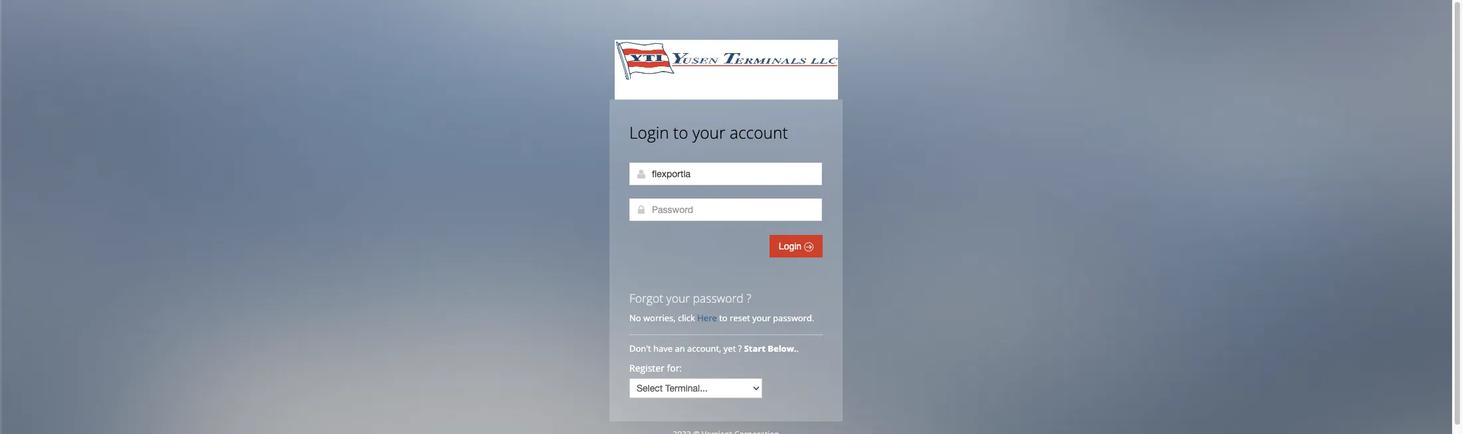 Task type: locate. For each thing, give the bounding box(es) containing it.
login
[[630, 122, 669, 144], [779, 241, 804, 252]]

0 horizontal spatial login
[[630, 122, 669, 144]]

login button
[[770, 235, 823, 258]]

your up click
[[667, 291, 690, 306]]

1 horizontal spatial ?
[[747, 291, 752, 306]]

0 horizontal spatial your
[[667, 291, 690, 306]]

to up the username text box in the top of the page
[[673, 122, 688, 144]]

1 horizontal spatial to
[[719, 312, 728, 324]]

forgot your password ? no worries, click here to reset your password.
[[630, 291, 815, 324]]

your right reset
[[753, 312, 771, 324]]

account,
[[687, 343, 722, 355]]

0 vertical spatial to
[[673, 122, 688, 144]]

login for login
[[779, 241, 804, 252]]

to right here link in the bottom of the page
[[719, 312, 728, 324]]

here
[[698, 312, 717, 324]]

2 vertical spatial your
[[753, 312, 771, 324]]

to
[[673, 122, 688, 144], [719, 312, 728, 324]]

have
[[654, 343, 673, 355]]

? right "yet"
[[738, 343, 742, 355]]

1 horizontal spatial login
[[779, 241, 804, 252]]

0 horizontal spatial to
[[673, 122, 688, 144]]

? up reset
[[747, 291, 752, 306]]

1 vertical spatial login
[[779, 241, 804, 252]]

an
[[675, 343, 685, 355]]

2 horizontal spatial your
[[753, 312, 771, 324]]

login inside login button
[[779, 241, 804, 252]]

0 vertical spatial your
[[693, 122, 726, 144]]

user image
[[636, 169, 647, 179]]

0 vertical spatial login
[[630, 122, 669, 144]]

1 vertical spatial to
[[719, 312, 728, 324]]

?
[[747, 291, 752, 306], [738, 343, 742, 355]]

0 horizontal spatial ?
[[738, 343, 742, 355]]

1 horizontal spatial your
[[693, 122, 726, 144]]

your
[[693, 122, 726, 144], [667, 291, 690, 306], [753, 312, 771, 324]]

0 vertical spatial ?
[[747, 291, 752, 306]]

below.
[[768, 343, 797, 355]]

lock image
[[636, 205, 647, 215]]

your up the username text box in the top of the page
[[693, 122, 726, 144]]

start
[[744, 343, 766, 355]]

password.
[[773, 312, 815, 324]]

don't have an account, yet ? start below. .
[[630, 343, 801, 355]]

.
[[797, 343, 799, 355]]

here link
[[698, 312, 717, 324]]



Task type: vqa. For each thing, say whether or not it's contained in the screenshot.
Container
no



Task type: describe. For each thing, give the bounding box(es) containing it.
to inside forgot your password ? no worries, click here to reset your password.
[[719, 312, 728, 324]]

swapright image
[[804, 243, 814, 252]]

Password password field
[[630, 199, 822, 221]]

Username text field
[[630, 163, 822, 185]]

worries,
[[643, 312, 676, 324]]

password
[[693, 291, 744, 306]]

forgot
[[630, 291, 664, 306]]

reset
[[730, 312, 750, 324]]

1 vertical spatial your
[[667, 291, 690, 306]]

login for login to your account
[[630, 122, 669, 144]]

don't
[[630, 343, 651, 355]]

register
[[630, 362, 665, 375]]

for:
[[667, 362, 682, 375]]

1 vertical spatial ?
[[738, 343, 742, 355]]

login to your account
[[630, 122, 788, 144]]

register for:
[[630, 362, 682, 375]]

? inside forgot your password ? no worries, click here to reset your password.
[[747, 291, 752, 306]]

no
[[630, 312, 641, 324]]

account
[[730, 122, 788, 144]]

yet
[[724, 343, 736, 355]]

click
[[678, 312, 695, 324]]



